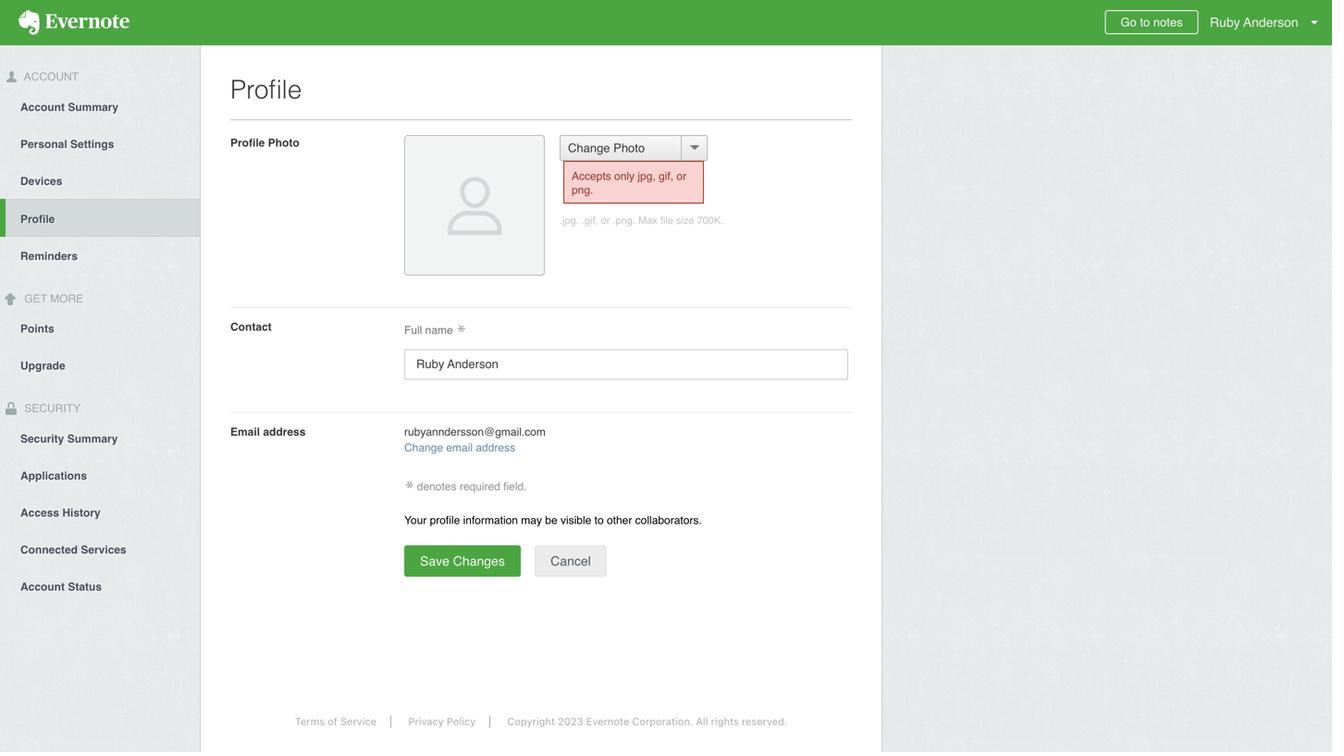 Task type: locate. For each thing, give the bounding box(es) containing it.
terms of service
[[295, 716, 377, 728]]

file
[[660, 215, 673, 226]]

0 vertical spatial account
[[21, 70, 79, 83]]

1 horizontal spatial photo
[[614, 141, 645, 155]]

account up personal at the left top of the page
[[20, 101, 65, 114]]

1 vertical spatial profile
[[230, 136, 265, 149]]

policy
[[447, 716, 476, 728]]

accepts
[[572, 170, 611, 183]]

or right ".gif," at top left
[[601, 215, 610, 226]]

2 vertical spatial profile
[[20, 213, 55, 226]]

.gif,
[[582, 215, 598, 226]]

go to notes
[[1121, 15, 1183, 29]]

change left email
[[404, 441, 443, 454]]

your
[[404, 514, 427, 527]]

contact
[[230, 321, 272, 334]]

may
[[521, 514, 542, 527]]

0 horizontal spatial photo
[[268, 136, 299, 149]]

upgrade link
[[0, 347, 200, 384]]

address right the email
[[263, 425, 306, 438]]

access history
[[20, 506, 101, 519]]

be
[[545, 514, 558, 527]]

security for security summary
[[20, 432, 64, 445]]

0 horizontal spatial to
[[595, 514, 604, 527]]

email
[[446, 441, 473, 454]]

terms
[[295, 716, 325, 728]]

0 vertical spatial summary
[[68, 101, 118, 114]]

photo for profile photo
[[268, 136, 299, 149]]

copyright
[[507, 716, 555, 728]]

personal
[[20, 138, 67, 151]]

account status link
[[0, 568, 200, 605]]

name
[[425, 324, 453, 337]]

anderson
[[1244, 15, 1299, 30]]

1 horizontal spatial or
[[677, 170, 687, 183]]

or right the gif, in the top of the page
[[677, 170, 687, 183]]

or
[[677, 170, 687, 183], [601, 215, 610, 226]]

of
[[328, 716, 337, 728]]

0 vertical spatial change
[[568, 141, 610, 155]]

summary up the personal settings link
[[68, 101, 118, 114]]

required
[[460, 480, 500, 493]]

summary
[[68, 101, 118, 114], [67, 432, 118, 445]]

0 horizontal spatial change
[[404, 441, 443, 454]]

security up applications
[[20, 432, 64, 445]]

profile link
[[6, 199, 200, 237]]

visible
[[561, 514, 592, 527]]

address down rubyanndersson@gmail.com
[[476, 441, 515, 454]]

security
[[21, 402, 81, 415], [20, 432, 64, 445]]

profile for profile photo
[[230, 136, 265, 149]]

None submit
[[404, 545, 521, 577], [535, 545, 607, 577], [404, 545, 521, 577], [535, 545, 607, 577]]

max
[[638, 215, 658, 226]]

1 vertical spatial summary
[[67, 432, 118, 445]]

to left other
[[595, 514, 604, 527]]

1 horizontal spatial change
[[568, 141, 610, 155]]

address
[[263, 425, 306, 438], [476, 441, 515, 454]]

upgrade
[[20, 360, 65, 372]]

change up accepts at top left
[[568, 141, 610, 155]]

summary up applications link
[[67, 432, 118, 445]]

to right the go
[[1140, 15, 1150, 29]]

account down the connected
[[20, 580, 65, 593]]

to
[[1140, 15, 1150, 29], [595, 514, 604, 527]]

full
[[404, 324, 422, 337]]

0 horizontal spatial address
[[263, 425, 306, 438]]

profile
[[230, 75, 302, 105], [230, 136, 265, 149], [20, 213, 55, 226]]

privacy
[[408, 716, 444, 728]]

security up security summary
[[21, 402, 81, 415]]

account up account summary
[[21, 70, 79, 83]]

connected services
[[20, 543, 126, 556]]

email address
[[230, 425, 306, 438]]

get
[[24, 292, 47, 305]]

change email address link
[[404, 441, 515, 454]]

terms of service link
[[281, 716, 391, 728]]

connected
[[20, 543, 78, 556]]

security for security
[[21, 402, 81, 415]]

1 vertical spatial account
[[20, 101, 65, 114]]

photo
[[268, 136, 299, 149], [614, 141, 645, 155]]

1 vertical spatial security
[[20, 432, 64, 445]]

1 vertical spatial address
[[476, 441, 515, 454]]

accepts only jpg, gif, or png.
[[572, 170, 687, 197]]

0 vertical spatial address
[[263, 425, 306, 438]]

0 vertical spatial or
[[677, 170, 687, 183]]

applications
[[20, 469, 87, 482]]

rubyanndersson@gmail.com change email address
[[404, 425, 546, 454]]

collaborators.
[[635, 514, 702, 527]]

rights
[[711, 716, 739, 728]]

0 vertical spatial to
[[1140, 15, 1150, 29]]

notes
[[1154, 15, 1183, 29]]

2 vertical spatial account
[[20, 580, 65, 593]]

0 horizontal spatial or
[[601, 215, 610, 226]]

account
[[21, 70, 79, 83], [20, 101, 65, 114], [20, 580, 65, 593]]

.jpg, .gif, or .png. max file size 700k.
[[560, 215, 724, 226]]

1 vertical spatial change
[[404, 441, 443, 454]]

account for account summary
[[20, 101, 65, 114]]

change
[[568, 141, 610, 155], [404, 441, 443, 454]]

status
[[68, 580, 102, 593]]

access history link
[[0, 494, 200, 531]]

photo for change photo
[[614, 141, 645, 155]]

all
[[696, 716, 708, 728]]

1 horizontal spatial address
[[476, 441, 515, 454]]

ruby anderson link
[[1206, 0, 1332, 45]]

2023
[[558, 716, 583, 728]]

0 vertical spatial security
[[21, 402, 81, 415]]

account summary link
[[0, 88, 200, 125]]

ruby anderson
[[1210, 15, 1299, 30]]



Task type: describe. For each thing, give the bounding box(es) containing it.
1 vertical spatial or
[[601, 215, 610, 226]]

field.
[[503, 480, 527, 493]]

account for account status
[[20, 580, 65, 593]]

account for account
[[21, 70, 79, 83]]

profile
[[430, 514, 460, 527]]

privacy policy link
[[394, 716, 491, 728]]

denotes required field.
[[414, 480, 527, 493]]

full name
[[404, 324, 456, 337]]

points
[[20, 323, 54, 335]]

0 vertical spatial profile
[[230, 75, 302, 105]]

Full name text field
[[404, 349, 848, 380]]

personal settings
[[20, 138, 114, 151]]

evernote link
[[0, 0, 148, 45]]

settings
[[70, 138, 114, 151]]

service
[[340, 716, 377, 728]]

1 vertical spatial to
[[595, 514, 604, 527]]

go
[[1121, 15, 1137, 29]]

rubyanndersson@gmail.com
[[404, 425, 546, 438]]

only
[[614, 170, 635, 183]]

ruby
[[1210, 15, 1240, 30]]

access
[[20, 506, 59, 519]]

privacy policy
[[408, 716, 476, 728]]

.jpg,
[[560, 215, 579, 226]]

information
[[463, 514, 518, 527]]

1 horizontal spatial to
[[1140, 15, 1150, 29]]

denotes
[[417, 480, 457, 493]]

devices
[[20, 175, 62, 188]]

size
[[676, 215, 694, 226]]

more
[[50, 292, 83, 305]]

profile photo
[[230, 136, 299, 149]]

services
[[81, 543, 126, 556]]

summary for account summary
[[68, 101, 118, 114]]

reserved.
[[742, 716, 788, 728]]

700k.
[[697, 215, 724, 226]]

points link
[[0, 310, 200, 347]]

connected services link
[[0, 531, 200, 568]]

address inside rubyanndersson@gmail.com change email address
[[476, 441, 515, 454]]

or inside accepts only jpg, gif, or png.
[[677, 170, 687, 183]]

summary for security summary
[[67, 432, 118, 445]]

evernote
[[586, 716, 629, 728]]

change photo
[[568, 141, 645, 155]]

devices link
[[0, 162, 200, 199]]

applications link
[[0, 457, 200, 494]]

personal settings link
[[0, 125, 200, 162]]

copyright 2023 evernote corporation. all rights reserved.
[[507, 716, 788, 728]]

.png.
[[613, 215, 636, 226]]

corporation.
[[632, 716, 693, 728]]

security summary link
[[0, 419, 200, 457]]

reminders
[[20, 250, 78, 263]]

png.
[[572, 184, 593, 197]]

get more
[[21, 292, 83, 305]]

account status
[[20, 580, 102, 593]]

security summary
[[20, 432, 118, 445]]

reminders link
[[0, 237, 200, 274]]

change inside rubyanndersson@gmail.com change email address
[[404, 441, 443, 454]]

other
[[607, 514, 632, 527]]

history
[[62, 506, 101, 519]]

account summary
[[20, 101, 118, 114]]

profile for "profile" link
[[20, 213, 55, 226]]

gif,
[[659, 170, 674, 183]]

go to notes link
[[1105, 10, 1199, 34]]

evernote image
[[0, 10, 148, 35]]

jpg,
[[638, 170, 656, 183]]

email
[[230, 425, 260, 438]]

your profile information may be visible to other collaborators.
[[404, 514, 702, 527]]



Task type: vqa. For each thing, say whether or not it's contained in the screenshot.
the Change Photo at top
yes



